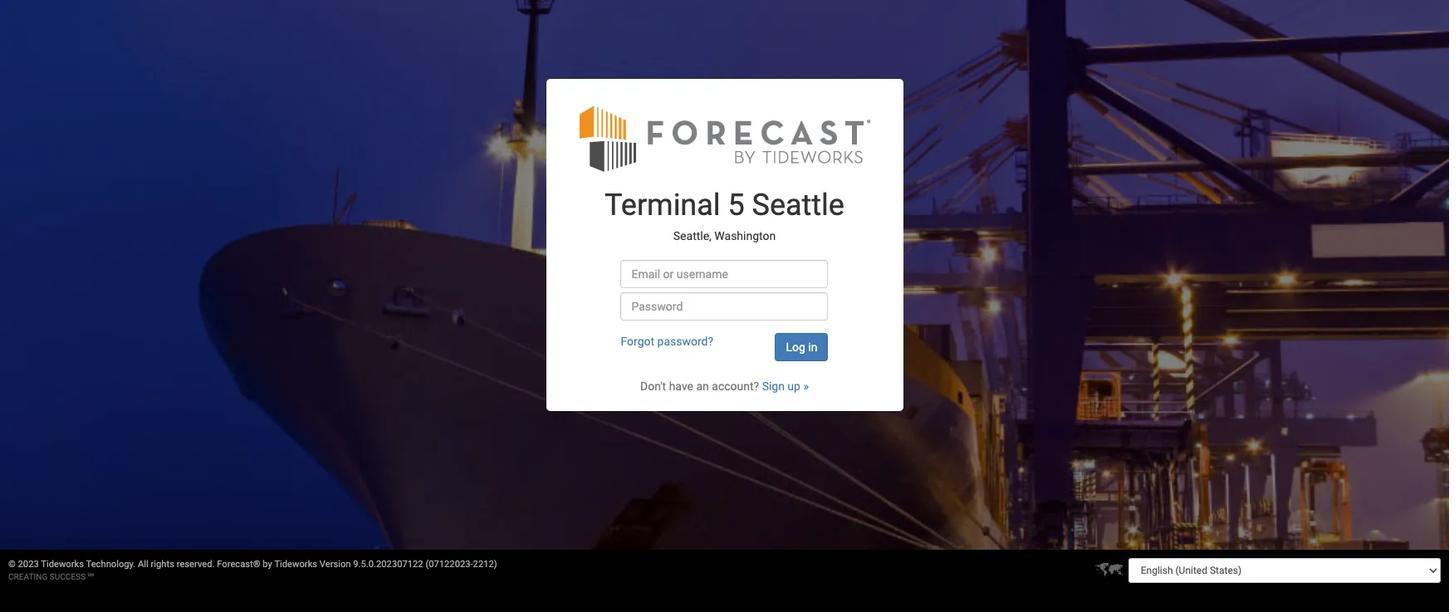 Task type: vqa. For each thing, say whether or not it's contained in the screenshot.
Have
yes



Task type: locate. For each thing, give the bounding box(es) containing it.
2 tideworks from the left
[[274, 559, 317, 570]]

up
[[788, 380, 801, 393]]

»
[[804, 380, 809, 393]]

(07122023-
[[426, 559, 473, 570]]

tideworks right the by
[[274, 559, 317, 570]]

in
[[809, 340, 818, 354]]

5
[[728, 188, 745, 223]]

reserved.
[[177, 559, 215, 570]]

don't
[[641, 380, 667, 393]]

terminal 5 seattle seattle, washington
[[605, 188, 845, 243]]

℠
[[88, 572, 94, 582]]

washington
[[715, 230, 776, 243]]

sign
[[762, 380, 785, 393]]

0 horizontal spatial tideworks
[[41, 559, 84, 570]]

tideworks
[[41, 559, 84, 570], [274, 559, 317, 570]]

Email or username text field
[[621, 260, 829, 288]]

forecast® by tideworks image
[[580, 104, 870, 173]]

© 2023 tideworks technology. all rights reserved. forecast® by tideworks version 9.5.0.202307122 (07122023-2212) creating success ℠
[[8, 559, 497, 582]]

1 horizontal spatial tideworks
[[274, 559, 317, 570]]

account?
[[712, 380, 760, 393]]

2023
[[18, 559, 39, 570]]

technology.
[[86, 559, 136, 570]]

rights
[[151, 559, 174, 570]]

tideworks up success
[[41, 559, 84, 570]]



Task type: describe. For each thing, give the bounding box(es) containing it.
version
[[320, 559, 351, 570]]

all
[[138, 559, 149, 570]]

seattle
[[752, 188, 845, 223]]

1 tideworks from the left
[[41, 559, 84, 570]]

©
[[8, 559, 16, 570]]

sign up » link
[[762, 380, 809, 393]]

seattle,
[[674, 230, 712, 243]]

an
[[697, 380, 709, 393]]

2212)
[[473, 559, 497, 570]]

by
[[263, 559, 272, 570]]

forgot
[[621, 335, 655, 348]]

forgot password? log in
[[621, 335, 818, 354]]

forecast®
[[217, 559, 261, 570]]

log in button
[[776, 333, 829, 361]]

9.5.0.202307122
[[353, 559, 423, 570]]

log
[[786, 340, 806, 354]]

Password password field
[[621, 292, 829, 321]]

password?
[[658, 335, 714, 348]]

terminal
[[605, 188, 721, 223]]

forgot password? link
[[621, 335, 714, 348]]

have
[[669, 380, 694, 393]]

creating
[[8, 572, 48, 582]]

success
[[50, 572, 86, 582]]

don't have an account? sign up »
[[641, 380, 809, 393]]



